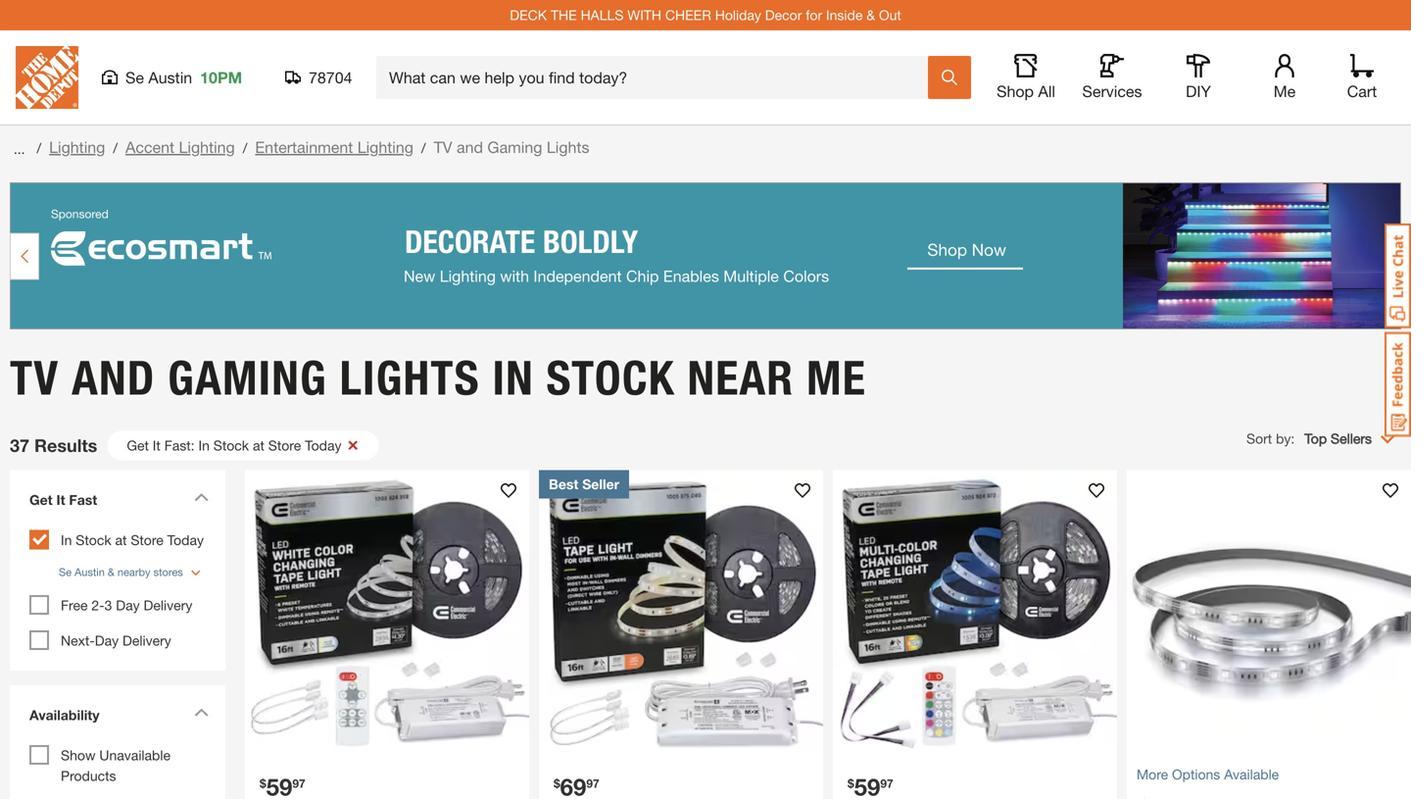 Task type: locate. For each thing, give the bounding box(es) containing it.
show unavailable products link
[[61, 747, 171, 784]]

tv and gaming lights in stock near me
[[10, 350, 867, 406]]

What can we help you find today? search field
[[389, 57, 927, 98]]

at up se austin & nearby stores
[[115, 532, 127, 548]]

out
[[879, 7, 902, 23]]

more
[[1137, 766, 1169, 782]]

1 vertical spatial austin
[[75, 566, 105, 578]]

decor
[[765, 7, 802, 23]]

me left cart on the right of the page
[[1274, 82, 1296, 100]]

0 horizontal spatial store
[[131, 532, 163, 548]]

0 vertical spatial se
[[125, 68, 144, 87]]

austin for 10pm
[[148, 68, 192, 87]]

sort
[[1247, 430, 1273, 447]]

1 caret icon image from the top
[[194, 493, 209, 501]]

2 lighting from the left
[[179, 138, 235, 156]]

/ right entertainment lighting link
[[422, 140, 426, 156]]

1 horizontal spatial lights
[[547, 138, 590, 156]]

today inside button
[[305, 437, 342, 453]]

free
[[61, 597, 88, 613]]

1 horizontal spatial stock
[[214, 437, 249, 453]]

2 $ from the left
[[554, 776, 560, 790]]

0 horizontal spatial and
[[72, 350, 155, 406]]

it left fast:
[[153, 437, 161, 453]]

tv
[[434, 138, 453, 156], [10, 350, 59, 406]]

...
[[14, 141, 25, 157]]

1 vertical spatial today
[[167, 532, 204, 548]]

2-
[[92, 597, 105, 613]]

1 horizontal spatial me
[[1274, 82, 1296, 100]]

0 horizontal spatial tv
[[10, 350, 59, 406]]

austin for &
[[75, 566, 105, 578]]

3 / from the left
[[243, 140, 247, 156]]

se for se austin 10pm
[[125, 68, 144, 87]]

0 vertical spatial get
[[127, 437, 149, 453]]

0 vertical spatial me
[[1274, 82, 1296, 100]]

availability
[[29, 707, 100, 723]]

it left fast
[[56, 492, 65, 508]]

1 vertical spatial get
[[29, 492, 53, 508]]

97
[[293, 776, 306, 790], [587, 776, 600, 790], [881, 776, 894, 790]]

nearby
[[118, 566, 151, 578]]

0 vertical spatial today
[[305, 437, 342, 453]]

3 $ from the left
[[848, 776, 855, 790]]

16 ft. led white and rgb tape light kit- under cabinet light image
[[833, 470, 1118, 754]]

0 horizontal spatial &
[[108, 566, 115, 578]]

$
[[260, 776, 266, 790], [554, 776, 560, 790], [848, 776, 855, 790]]

se
[[125, 68, 144, 87], [59, 566, 72, 578]]

/ right ...
[[37, 140, 41, 156]]

today
[[305, 437, 342, 453], [167, 532, 204, 548]]

lighting
[[49, 138, 105, 156], [179, 138, 235, 156], [358, 138, 414, 156]]

at
[[253, 437, 265, 453], [115, 532, 127, 548]]

it
[[153, 437, 161, 453], [56, 492, 65, 508]]

austin
[[148, 68, 192, 87], [75, 566, 105, 578]]

gaming
[[488, 138, 543, 156], [168, 350, 327, 406]]

day
[[116, 597, 140, 613], [95, 632, 119, 649]]

lighting right accent
[[179, 138, 235, 156]]

1 vertical spatial at
[[115, 532, 127, 548]]

at right fast:
[[253, 437, 265, 453]]

1 horizontal spatial gaming
[[488, 138, 543, 156]]

2 caret icon image from the top
[[194, 708, 209, 717]]

next-day delivery link
[[61, 632, 171, 649]]

97 for 16 ft. led tunable white tape light kit- under cabinet light image
[[293, 776, 306, 790]]

1 vertical spatial delivery
[[123, 632, 171, 649]]

in
[[493, 350, 534, 406], [198, 437, 210, 453], [61, 532, 72, 548]]

sort by: top sellers
[[1247, 430, 1373, 447]]

2 horizontal spatial lighting
[[358, 138, 414, 156]]

day down 3
[[95, 632, 119, 649]]

/ left entertainment
[[243, 140, 247, 156]]

3
[[105, 597, 112, 613]]

deck the halls with cheer holiday decor for inside & out
[[510, 7, 902, 23]]

halls
[[581, 7, 624, 23]]

1 vertical spatial se
[[59, 566, 72, 578]]

1 horizontal spatial lighting
[[179, 138, 235, 156]]

1 horizontal spatial 97
[[587, 776, 600, 790]]

live chat image
[[1385, 224, 1412, 328]]

0 vertical spatial store
[[268, 437, 301, 453]]

in stock at store today link
[[61, 532, 204, 548]]

it inside 'get it fast: in stock at store today' button
[[153, 437, 161, 453]]

2 horizontal spatial $
[[848, 776, 855, 790]]

stock
[[547, 350, 675, 406], [214, 437, 249, 453], [76, 532, 111, 548]]

1 horizontal spatial tv
[[434, 138, 453, 156]]

0 horizontal spatial today
[[167, 532, 204, 548]]

1 vertical spatial day
[[95, 632, 119, 649]]

get
[[127, 437, 149, 453], [29, 492, 53, 508]]

store
[[268, 437, 301, 453], [131, 532, 163, 548]]

2 vertical spatial in
[[61, 532, 72, 548]]

it inside get it fast link
[[56, 492, 65, 508]]

1 vertical spatial in
[[198, 437, 210, 453]]

caret icon image for availability
[[194, 708, 209, 717]]

lighting right ...
[[49, 138, 105, 156]]

16 ft. led tunable white tape light kit- under cabinet light image
[[245, 470, 529, 754]]

1 horizontal spatial at
[[253, 437, 265, 453]]

&
[[867, 7, 876, 23], [108, 566, 115, 578]]

lighting right entertainment
[[358, 138, 414, 156]]

0 vertical spatial gaming
[[488, 138, 543, 156]]

& left out
[[867, 7, 876, 23]]

cart
[[1348, 82, 1378, 100]]

/ left accent
[[113, 140, 118, 156]]

16 ft. plug-in white strip light cuttable linkable integrated led color changing cct onesync under cabinet light image
[[1127, 470, 1412, 754]]

day right 3
[[116, 597, 140, 613]]

0 vertical spatial austin
[[148, 68, 192, 87]]

stock inside button
[[214, 437, 249, 453]]

1 horizontal spatial austin
[[148, 68, 192, 87]]

1 vertical spatial gaming
[[168, 350, 327, 406]]

delivery
[[144, 597, 192, 613], [123, 632, 171, 649]]

get left fast:
[[127, 437, 149, 453]]

4 / from the left
[[422, 140, 426, 156]]

free 2-3 day delivery
[[61, 597, 192, 613]]

1 horizontal spatial se
[[125, 68, 144, 87]]

0 vertical spatial lights
[[547, 138, 590, 156]]

0 horizontal spatial me
[[807, 350, 867, 406]]

1 vertical spatial and
[[72, 350, 155, 406]]

0 horizontal spatial lighting
[[49, 138, 105, 156]]

1 horizontal spatial get
[[127, 437, 149, 453]]

the home depot logo image
[[16, 46, 78, 109]]

1 $ from the left
[[260, 776, 266, 790]]

feedback link image
[[1385, 331, 1412, 437]]

1 vertical spatial lights
[[340, 350, 480, 406]]

0 vertical spatial it
[[153, 437, 161, 453]]

1 horizontal spatial &
[[867, 7, 876, 23]]

1 horizontal spatial it
[[153, 437, 161, 453]]

caret icon image
[[194, 493, 209, 501], [194, 708, 209, 717]]

0 horizontal spatial at
[[115, 532, 127, 548]]

se austin & nearby stores
[[59, 566, 183, 578]]

0 vertical spatial stock
[[547, 350, 675, 406]]

0 horizontal spatial 97
[[293, 776, 306, 790]]

accent lighting link
[[125, 138, 235, 156]]

0 horizontal spatial se
[[59, 566, 72, 578]]

1 horizontal spatial today
[[305, 437, 342, 453]]

0 vertical spatial and
[[457, 138, 483, 156]]

0 vertical spatial tv
[[434, 138, 453, 156]]

me
[[1274, 82, 1296, 100], [807, 350, 867, 406]]

2 vertical spatial stock
[[76, 532, 111, 548]]

more options available
[[1137, 766, 1280, 782]]

se up accent
[[125, 68, 144, 87]]

1 horizontal spatial in
[[198, 437, 210, 453]]

austin up 2-
[[75, 566, 105, 578]]

unavailable
[[99, 747, 171, 763]]

78704 button
[[285, 68, 353, 87]]

3 lighting from the left
[[358, 138, 414, 156]]

& left nearby in the bottom left of the page
[[108, 566, 115, 578]]

2 horizontal spatial in
[[493, 350, 534, 406]]

3 97 from the left
[[881, 776, 894, 790]]

lights
[[547, 138, 590, 156], [340, 350, 480, 406]]

in stock at store today
[[61, 532, 204, 548]]

se up free
[[59, 566, 72, 578]]

shop
[[997, 82, 1034, 100]]

get inside button
[[127, 437, 149, 453]]

/
[[37, 140, 41, 156], [113, 140, 118, 156], [243, 140, 247, 156], [422, 140, 426, 156]]

78704
[[309, 68, 352, 87]]

next-
[[61, 632, 95, 649]]

delivery down free 2-3 day delivery
[[123, 632, 171, 649]]

fast:
[[164, 437, 195, 453]]

0 horizontal spatial it
[[56, 492, 65, 508]]

seller
[[583, 476, 620, 492]]

accent
[[125, 138, 175, 156]]

0 horizontal spatial $
[[260, 776, 266, 790]]

1 vertical spatial caret icon image
[[194, 708, 209, 717]]

1 vertical spatial it
[[56, 492, 65, 508]]

shop all button
[[995, 54, 1058, 101]]

services
[[1083, 82, 1143, 100]]

0 vertical spatial caret icon image
[[194, 493, 209, 501]]

caret icon image inside availability link
[[194, 708, 209, 717]]

1 horizontal spatial $
[[554, 776, 560, 790]]

delivery down stores
[[144, 597, 192, 613]]

0 horizontal spatial stock
[[76, 532, 111, 548]]

austin left 10pm at the top of the page
[[148, 68, 192, 87]]

get it fast link
[[20, 480, 216, 525]]

0 vertical spatial at
[[253, 437, 265, 453]]

and
[[457, 138, 483, 156], [72, 350, 155, 406]]

lights inside the ... / lighting / accent lighting / entertainment lighting / tv and gaming lights
[[547, 138, 590, 156]]

0 horizontal spatial lights
[[340, 350, 480, 406]]

se for se austin & nearby stores
[[59, 566, 72, 578]]

get left fast
[[29, 492, 53, 508]]

1 vertical spatial stock
[[214, 437, 249, 453]]

more options available link
[[1137, 764, 1402, 785]]

0 horizontal spatial austin
[[75, 566, 105, 578]]

caret icon image inside get it fast link
[[194, 493, 209, 501]]

1 97 from the left
[[293, 776, 306, 790]]

2 horizontal spatial stock
[[547, 350, 675, 406]]

free 2-3 day delivery link
[[61, 597, 192, 613]]

2 horizontal spatial 97
[[881, 776, 894, 790]]

1 lighting from the left
[[49, 138, 105, 156]]

... / lighting / accent lighting / entertainment lighting / tv and gaming lights
[[10, 138, 590, 157]]

1 horizontal spatial store
[[268, 437, 301, 453]]

1 horizontal spatial and
[[457, 138, 483, 156]]

1 vertical spatial me
[[807, 350, 867, 406]]

se austin 10pm
[[125, 68, 242, 87]]

me right near
[[807, 350, 867, 406]]

fast
[[69, 492, 97, 508]]

0 horizontal spatial get
[[29, 492, 53, 508]]



Task type: vqa. For each thing, say whether or not it's contained in the screenshot.
leftmost 5
no



Task type: describe. For each thing, give the bounding box(es) containing it.
0 vertical spatial delivery
[[144, 597, 192, 613]]

best
[[549, 476, 579, 492]]

stores
[[154, 566, 183, 578]]

$ for 16 ft. led white and rgb tape light kit- under cabinet light image
[[848, 776, 855, 790]]

store inside button
[[268, 437, 301, 453]]

37
[[10, 435, 29, 456]]

holiday
[[715, 7, 762, 23]]

entertainment lighting link
[[255, 138, 414, 156]]

show unavailable products
[[61, 747, 171, 784]]

and inside the ... / lighting / accent lighting / entertainment lighting / tv and gaming lights
[[457, 138, 483, 156]]

10pm
[[200, 68, 242, 87]]

inside
[[826, 7, 863, 23]]

at inside button
[[253, 437, 265, 453]]

tv inside the ... / lighting / accent lighting / entertainment lighting / tv and gaming lights
[[434, 138, 453, 156]]

get it fast: in stock at store today button
[[107, 431, 379, 460]]

for
[[806, 7, 823, 23]]

near
[[688, 350, 794, 406]]

1 / from the left
[[37, 140, 41, 156]]

best seller
[[549, 476, 620, 492]]

options
[[1173, 766, 1221, 782]]

deck the halls with cheer holiday decor for inside & out link
[[510, 7, 902, 23]]

97 for 16 ft. led white and rgb tape light kit- under cabinet light image
[[881, 776, 894, 790]]

caret icon image for get it fast
[[194, 493, 209, 501]]

available
[[1225, 766, 1280, 782]]

entertainment
[[255, 138, 353, 156]]

show
[[61, 747, 96, 763]]

diy button
[[1168, 54, 1230, 101]]

1 vertical spatial store
[[131, 532, 163, 548]]

0 horizontal spatial gaming
[[168, 350, 327, 406]]

2 / from the left
[[113, 140, 118, 156]]

it for fast
[[56, 492, 65, 508]]

lighting link
[[49, 138, 105, 156]]

services button
[[1081, 54, 1144, 101]]

results
[[34, 435, 97, 456]]

1 vertical spatial tv
[[10, 350, 59, 406]]

0 vertical spatial day
[[116, 597, 140, 613]]

2 97 from the left
[[587, 776, 600, 790]]

deck
[[510, 7, 547, 23]]

get it fast: in stock at store today
[[127, 437, 342, 453]]

diy
[[1186, 82, 1212, 100]]

1 vertical spatial &
[[108, 566, 115, 578]]

0 vertical spatial in
[[493, 350, 534, 406]]

... button
[[10, 135, 29, 163]]

in inside button
[[198, 437, 210, 453]]

cheer
[[666, 7, 712, 23]]

0 vertical spatial &
[[867, 7, 876, 23]]

cart link
[[1341, 54, 1384, 101]]

me inside button
[[1274, 82, 1296, 100]]

top
[[1305, 430, 1328, 447]]

shop all
[[997, 82, 1056, 100]]

get for get it fast
[[29, 492, 53, 508]]

me button
[[1254, 54, 1317, 101]]

37 results
[[10, 435, 97, 456]]

all
[[1039, 82, 1056, 100]]

products
[[61, 768, 116, 784]]

sellers
[[1331, 430, 1373, 447]]

get for get it fast: in stock at store today
[[127, 437, 149, 453]]

0 horizontal spatial in
[[61, 532, 72, 548]]

the
[[551, 7, 577, 23]]

gaming inside the ... / lighting / accent lighting / entertainment lighting / tv and gaming lights
[[488, 138, 543, 156]]

availability link
[[20, 695, 216, 740]]

get it fast
[[29, 492, 97, 508]]

with
[[628, 7, 662, 23]]

by:
[[1277, 430, 1295, 447]]

it for fast:
[[153, 437, 161, 453]]

$ for 16 ft. led tunable white tape light kit- under cabinet light image
[[260, 776, 266, 790]]

16 ft. led ac dimmable white tape light kit under cabinet light image
[[539, 470, 824, 754]]

next-day delivery
[[61, 632, 171, 649]]



